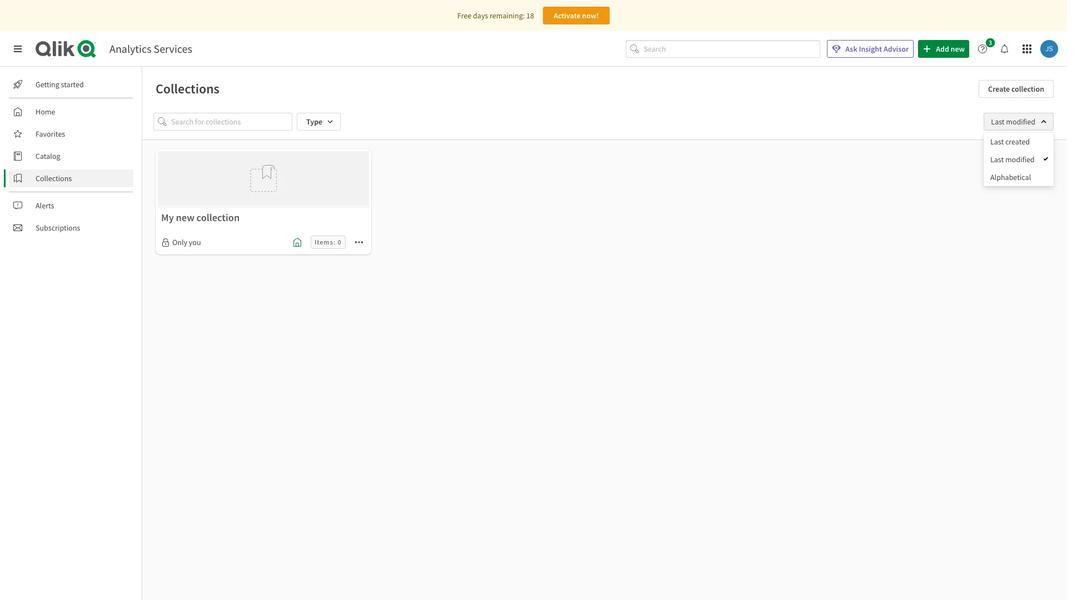 Task type: describe. For each thing, give the bounding box(es) containing it.
getting
[[36, 79, 59, 90]]

0 horizontal spatial collection
[[197, 211, 240, 224]]

list box inside filters region
[[984, 133, 1054, 186]]

free
[[458, 11, 472, 21]]

activate now!
[[554, 11, 599, 21]]

analytics services element
[[110, 42, 192, 56]]

services
[[154, 42, 192, 56]]

items:
[[315, 238, 336, 246]]

my
[[161, 211, 174, 224]]

navigation pane element
[[0, 71, 142, 241]]

catalog
[[36, 151, 60, 161]]

Search text field
[[644, 40, 821, 58]]

Search for collections text field
[[171, 113, 292, 131]]

favorites
[[36, 129, 65, 139]]

last created
[[991, 137, 1030, 147]]

remove collection from home image
[[293, 238, 302, 247]]

alerts
[[36, 201, 54, 211]]

my new collection
[[161, 211, 240, 224]]

last modified option
[[984, 151, 1054, 168]]

now!
[[582, 11, 599, 21]]

you
[[189, 238, 201, 248]]

create collection button
[[979, 80, 1054, 98]]

collection inside button
[[1012, 84, 1045, 94]]

alphabetical
[[991, 172, 1031, 182]]

modified for last modified 'field'
[[1006, 117, 1036, 127]]

analytics services
[[110, 42, 192, 56]]

home
[[36, 107, 55, 117]]

activate
[[554, 11, 581, 21]]

collections link
[[9, 170, 133, 187]]

collections inside the navigation pane element
[[36, 173, 72, 183]]

last modified for last modified 'field'
[[991, 117, 1036, 127]]

advisor
[[884, 44, 909, 54]]

Last modified field
[[984, 113, 1054, 131]]

create collection
[[989, 84, 1045, 94]]

activate now! link
[[543, 7, 610, 24]]



Task type: vqa. For each thing, say whether or not it's contained in the screenshot.
1st The An from right
no



Task type: locate. For each thing, give the bounding box(es) containing it.
days
[[473, 11, 488, 21]]

1 vertical spatial last
[[991, 137, 1004, 147]]

18
[[526, 11, 534, 21]]

0
[[338, 238, 342, 246]]

create
[[989, 84, 1010, 94]]

last created option
[[984, 133, 1054, 151]]

1 vertical spatial collection
[[197, 211, 240, 224]]

created
[[1006, 137, 1030, 147]]

subscriptions
[[36, 223, 80, 233]]

0 vertical spatial modified
[[1006, 117, 1036, 127]]

0 vertical spatial last
[[991, 117, 1005, 127]]

alphabetical option
[[984, 168, 1054, 186]]

modified inside option
[[1006, 155, 1035, 165]]

last up the last created
[[991, 117, 1005, 127]]

last down the last created
[[991, 155, 1004, 165]]

getting started
[[36, 79, 84, 90]]

collection
[[1012, 84, 1045, 94], [197, 211, 240, 224]]

insight
[[859, 44, 882, 54]]

2 vertical spatial last
[[991, 155, 1004, 165]]

1 vertical spatial modified
[[1006, 155, 1035, 165]]

collection right create
[[1012, 84, 1045, 94]]

subscriptions link
[[9, 219, 133, 237]]

modified for last modified option
[[1006, 155, 1035, 165]]

favorites link
[[9, 125, 133, 143]]

getting started link
[[9, 76, 133, 93]]

only you
[[172, 238, 201, 248]]

last for last created option
[[991, 137, 1004, 147]]

only
[[172, 238, 187, 248]]

0 vertical spatial collection
[[1012, 84, 1045, 94]]

modified up last created option
[[1006, 117, 1036, 127]]

remaining:
[[490, 11, 525, 21]]

last
[[991, 117, 1005, 127], [991, 137, 1004, 147], [991, 155, 1004, 165]]

last modified for last modified option
[[991, 155, 1035, 165]]

searchbar element
[[626, 40, 821, 58]]

modified inside 'field'
[[1006, 117, 1036, 127]]

modified
[[1006, 117, 1036, 127], [1006, 155, 1035, 165]]

last for last modified option
[[991, 155, 1004, 165]]

1 horizontal spatial collections
[[156, 80, 220, 97]]

catalog link
[[9, 147, 133, 165]]

started
[[61, 79, 84, 90]]

ask
[[846, 44, 858, 54]]

0 vertical spatial last modified
[[991, 117, 1036, 127]]

collection right new
[[197, 211, 240, 224]]

list box containing last created
[[984, 133, 1054, 186]]

last modified up alphabetical
[[991, 155, 1035, 165]]

modified up 'alphabetical' option
[[1006, 155, 1035, 165]]

last modified up the last created
[[991, 117, 1036, 127]]

0 horizontal spatial collections
[[36, 173, 72, 183]]

last for last modified 'field'
[[991, 117, 1005, 127]]

last inside 'field'
[[991, 117, 1005, 127]]

1 horizontal spatial collection
[[1012, 84, 1045, 94]]

last modified inside option
[[991, 155, 1035, 165]]

last left the "created"
[[991, 137, 1004, 147]]

ask insight advisor button
[[827, 40, 914, 58]]

last modified inside 'field'
[[991, 117, 1036, 127]]

last modified
[[991, 117, 1036, 127], [991, 155, 1035, 165]]

ask insight advisor
[[846, 44, 909, 54]]

items: 0
[[315, 238, 342, 246]]

new
[[176, 211, 195, 224]]

analytics
[[110, 42, 152, 56]]

free days remaining: 18
[[458, 11, 534, 21]]

list box
[[984, 133, 1054, 186]]

collections
[[156, 80, 220, 97], [36, 173, 72, 183]]

0 vertical spatial collections
[[156, 80, 220, 97]]

close sidebar menu image
[[13, 44, 22, 53]]

1 vertical spatial collections
[[36, 173, 72, 183]]

alerts link
[[9, 197, 133, 215]]

home link
[[9, 103, 133, 121]]

collections down services
[[156, 80, 220, 97]]

filters region
[[0, 0, 1067, 600]]

1 vertical spatial last modified
[[991, 155, 1035, 165]]

collections down catalog
[[36, 173, 72, 183]]



